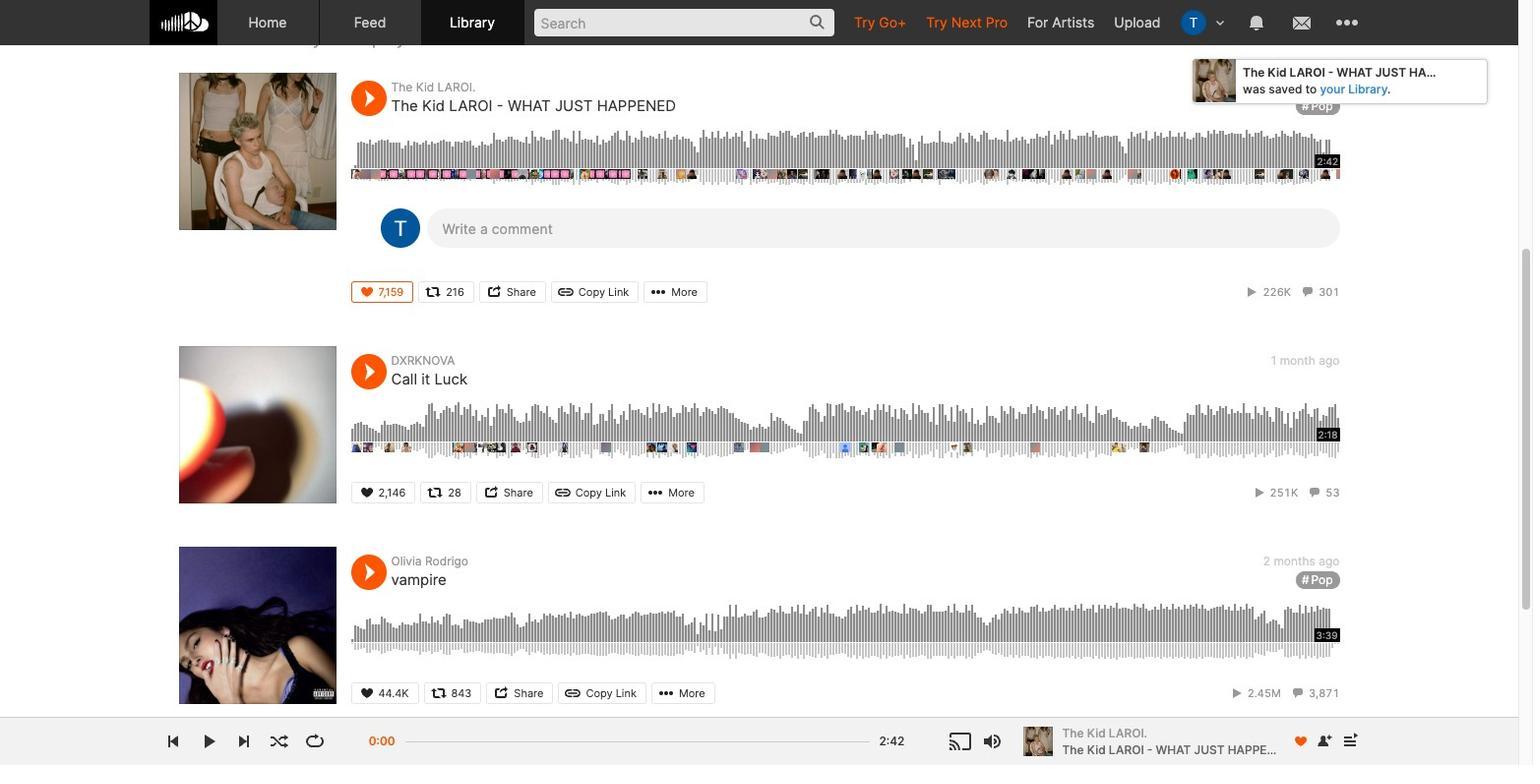 Task type: describe. For each thing, give the bounding box(es) containing it.
share for the
[[507, 286, 536, 300]]

the kid laroi. the kid laroi - what just happened for the kid laroi - what just happened 'link' to the left
[[391, 80, 676, 116]]

call
[[391, 370, 417, 389]]

copy for luck
[[576, 487, 602, 500]]

843 button
[[424, 683, 482, 705]]

3,871
[[1309, 687, 1340, 701]]

your library link
[[1320, 81, 1388, 96]]

the kid laroi. link for the kid laroi - what just happened 'link' to the left
[[391, 80, 476, 95]]

2 vertical spatial share
[[514, 687, 544, 701]]

dxrknova link
[[391, 354, 455, 368]]

the kid laroi - what just happened was saved to your library .
[[1243, 65, 1474, 96]]

2 vertical spatial copy
[[586, 687, 613, 701]]

call it luck link
[[391, 370, 468, 389]]

next
[[951, 14, 982, 31]]

library link
[[422, 0, 524, 45]]

vampire link
[[391, 571, 447, 590]]

1 horizontal spatial laroi.
[[1109, 726, 1148, 741]]

ago for the kid laroi - what just happened
[[1319, 80, 1340, 95]]

hear the tracks you've played:
[[179, 27, 432, 48]]

you've
[[313, 27, 367, 48]]

laroi inside the kid laroi - what just happened was saved to your library .
[[1290, 65, 1325, 80]]

44.4k
[[378, 687, 409, 701]]

53
[[1326, 487, 1340, 500]]

2 ago from the top
[[1319, 354, 1340, 368]]

try go+ link
[[844, 0, 917, 44]]

months
[[1274, 554, 1316, 569]]

library inside the kid laroi - what just happened was saved to your library .
[[1348, 81, 1388, 96]]

kid inside the kid laroi - what just happened was saved to your library .
[[1268, 65, 1287, 80]]

for artists
[[1027, 14, 1095, 31]]

2 months ago pop
[[1263, 554, 1340, 588]]

pro
[[986, 14, 1008, 31]]

copy link for luck
[[576, 487, 626, 500]]

3,871 link
[[1290, 687, 1340, 701]]

the
[[224, 27, 251, 48]]

7,159 button
[[351, 282, 414, 303]]

just for the rightmost the kid laroi - what just happened 'link'
[[1194, 743, 1225, 757]]

0 vertical spatial tara schultz's avatar element
[[1180, 10, 1206, 35]]

0:00
[[369, 734, 395, 749]]

call it luck element
[[179, 347, 336, 504]]

share for luck
[[504, 487, 533, 500]]

2
[[1263, 554, 1271, 569]]

1 horizontal spatial the kid laroi - what just happened element
[[1023, 727, 1053, 757]]

what inside the kid laroi - what just happened was saved to your library .
[[1337, 65, 1373, 80]]

month
[[1280, 354, 1316, 368]]

843
[[451, 687, 472, 701]]

216
[[446, 286, 464, 300]]

2 vertical spatial more button
[[651, 683, 715, 705]]

20 days ago pop
[[1271, 80, 1340, 114]]

olivia rodrigo link
[[391, 554, 468, 569]]

2,146
[[378, 487, 406, 500]]

upload link
[[1105, 0, 1171, 44]]

301
[[1319, 286, 1340, 300]]

link for luck
[[605, 487, 626, 500]]

28 button
[[421, 483, 471, 504]]

0 horizontal spatial tara schultz's avatar element
[[380, 209, 420, 248]]

0 horizontal spatial the kid laroi - what just happened element
[[179, 73, 336, 231]]

2 vertical spatial more
[[679, 687, 705, 701]]

the kid laroi. link for the rightmost the kid laroi - what just happened 'link'
[[1062, 725, 1282, 742]]

it
[[421, 370, 430, 389]]

laroi for the rightmost the kid laroi - what just happened 'link'
[[1109, 743, 1144, 757]]

laroi for the kid laroi - what just happened 'link' to the left
[[449, 97, 493, 116]]

1
[[1271, 354, 1277, 368]]

olivia rodrigo vampire
[[391, 554, 468, 590]]

more button for luck
[[641, 483, 705, 504]]

the inside the kid laroi - what just happened was saved to your library .
[[1243, 65, 1265, 80]]

copy link for the
[[579, 286, 629, 300]]

track stats element containing 2.45m
[[1229, 683, 1340, 705]]

your
[[1320, 81, 1345, 96]]

- for the rightmost the kid laroi - what just happened 'link'
[[1147, 743, 1153, 757]]

share button for the
[[479, 282, 546, 303]]

happened for the kid laroi - what just happened 'link' to the left
[[597, 97, 676, 116]]

try go+
[[854, 14, 907, 31]]

hear
[[179, 27, 219, 48]]

go+
[[879, 14, 907, 31]]

copy for the
[[579, 286, 605, 300]]

pop link for the kid laroi - what just happened
[[1296, 98, 1340, 116]]

dxrknova
[[391, 354, 455, 368]]

just for the kid laroi - what just happened 'link' to the left
[[555, 97, 593, 116]]

226k
[[1263, 286, 1291, 300]]

luck
[[434, 370, 468, 389]]

2 vertical spatial copy link button
[[558, 683, 646, 705]]

the kid laroi - bleed element
[[179, 748, 336, 766]]

track stats element for luck
[[1251, 483, 1340, 504]]

.
[[1388, 81, 1391, 96]]

what for the rightmost the kid laroi - what just happened 'link'
[[1156, 743, 1191, 757]]



Task type: locate. For each thing, give the bounding box(es) containing it.
pop link down the to
[[1296, 98, 1340, 116]]

rodrigo
[[425, 554, 468, 569]]

1 month ago
[[1271, 354, 1340, 368]]

track stats element up next up icon
[[1229, 683, 1340, 705]]

track stats element containing 251k
[[1251, 483, 1340, 504]]

tara schultz's avatar element up 7,159
[[380, 209, 420, 248]]

1 horizontal spatial laroi
[[1109, 743, 1144, 757]]

1 vertical spatial share button
[[476, 483, 543, 504]]

share right the 843
[[514, 687, 544, 701]]

tara schultz's avatar element right the upload
[[1180, 10, 1206, 35]]

1 horizontal spatial library
[[1348, 81, 1388, 96]]

vampire element
[[179, 548, 336, 705]]

try next pro
[[926, 14, 1008, 31]]

1 horizontal spatial tara schultz's avatar element
[[1180, 10, 1206, 35]]

just
[[1376, 65, 1406, 80], [555, 97, 593, 116], [1194, 743, 1225, 757]]

7,159
[[378, 286, 404, 300]]

the kid laroi - what just happened element
[[179, 73, 336, 231], [1023, 727, 1053, 757]]

kid
[[1268, 65, 1287, 80], [416, 80, 434, 95], [422, 97, 445, 116], [1087, 726, 1106, 741], [1087, 743, 1106, 757]]

home
[[248, 14, 287, 31]]

1 vertical spatial track stats element
[[1251, 483, 1340, 504]]

link for the
[[608, 286, 629, 300]]

0 vertical spatial copy link
[[579, 286, 629, 300]]

pop
[[1311, 99, 1333, 114], [1311, 573, 1333, 588]]

1 vertical spatial laroi
[[449, 97, 493, 116]]

1 horizontal spatial the kid laroi. link
[[1062, 725, 1282, 742]]

1 vertical spatial link
[[605, 487, 626, 500]]

1 ago from the top
[[1319, 80, 1340, 95]]

1 vertical spatial library
[[1348, 81, 1388, 96]]

1 vertical spatial the kid laroi. link
[[1062, 725, 1282, 742]]

2 vertical spatial share button
[[487, 683, 553, 705]]

days
[[1289, 80, 1316, 95]]

1 vertical spatial copy
[[576, 487, 602, 500]]

try next pro link
[[917, 0, 1018, 44]]

share
[[507, 286, 536, 300], [504, 487, 533, 500], [514, 687, 544, 701]]

pop link for vampire
[[1296, 572, 1340, 590]]

ago right months
[[1319, 554, 1340, 569]]

pop down months
[[1311, 573, 1333, 588]]

0 vertical spatial copy link button
[[551, 282, 639, 303]]

0 vertical spatial pop
[[1311, 99, 1333, 114]]

home link
[[217, 0, 319, 45]]

track stats element up month
[[1244, 282, 1340, 303]]

Search search field
[[534, 9, 835, 36]]

share button right 216
[[479, 282, 546, 303]]

1 horizontal spatial -
[[1147, 743, 1153, 757]]

2 try from the left
[[926, 14, 948, 31]]

0 vertical spatial library
[[450, 14, 495, 31]]

just inside the kid laroi - what just happened was saved to your library .
[[1376, 65, 1406, 80]]

olivia
[[391, 554, 422, 569]]

track stats element containing 226k
[[1244, 282, 1340, 303]]

feed link
[[319, 0, 422, 45]]

next up image
[[1338, 730, 1362, 754]]

copy link button for the
[[551, 282, 639, 303]]

0 vertical spatial the kid laroi. the kid laroi - what just happened
[[391, 80, 676, 116]]

feed
[[354, 14, 386, 31]]

the kid laroi. the kid laroi - what just happened
[[391, 80, 676, 116], [1062, 726, 1292, 757]]

progress bar
[[405, 732, 869, 765]]

0 vertical spatial share
[[507, 286, 536, 300]]

2 vertical spatial track stats element
[[1229, 683, 1340, 705]]

1 vertical spatial the kid laroi - what just happened link
[[1062, 742, 1292, 759]]

track stats element for the
[[1244, 282, 1340, 303]]

2 horizontal spatial what
[[1337, 65, 1373, 80]]

216 button
[[418, 282, 474, 303]]

tracks
[[256, 27, 308, 48]]

pop down your
[[1311, 99, 1333, 114]]

- for the kid laroi - what just happened 'link' to the left
[[497, 97, 504, 116]]

copy
[[579, 286, 605, 300], [576, 487, 602, 500], [586, 687, 613, 701]]

2 vertical spatial just
[[1194, 743, 1225, 757]]

0 vertical spatial happened
[[1409, 65, 1474, 80]]

0 vertical spatial more button
[[644, 282, 708, 303]]

2.45m
[[1248, 687, 1281, 701]]

pop inside 2 months ago pop
[[1311, 573, 1333, 588]]

1 vertical spatial more button
[[641, 483, 705, 504]]

20
[[1271, 80, 1286, 95]]

try
[[854, 14, 875, 31], [926, 14, 948, 31]]

try for try go+
[[854, 14, 875, 31]]

try left next
[[926, 14, 948, 31]]

ago for vampire
[[1319, 554, 1340, 569]]

28
[[448, 487, 461, 500]]

1 horizontal spatial happened
[[1228, 743, 1292, 757]]

happened
[[1409, 65, 1474, 80], [597, 97, 676, 116], [1228, 743, 1292, 757]]

track stats element
[[1244, 282, 1340, 303], [1251, 483, 1340, 504], [1229, 683, 1340, 705]]

try for try next pro
[[926, 14, 948, 31]]

2 pop link from the top
[[1296, 572, 1340, 590]]

2:42
[[879, 734, 905, 749]]

for artists link
[[1018, 0, 1105, 44]]

2 vertical spatial link
[[616, 687, 637, 701]]

1 vertical spatial pop
[[1311, 573, 1333, 588]]

0 vertical spatial the kid laroi - what just happened link
[[391, 97, 676, 116]]

0 vertical spatial the kid laroi. link
[[391, 80, 476, 95]]

1 horizontal spatial try
[[926, 14, 948, 31]]

53 link
[[1307, 487, 1340, 500]]

ago inside 20 days ago pop
[[1319, 80, 1340, 95]]

1 vertical spatial laroi.
[[1109, 726, 1148, 741]]

saved
[[1269, 81, 1303, 96]]

-
[[1328, 65, 1334, 80], [497, 97, 504, 116], [1147, 743, 1153, 757]]

0 horizontal spatial the kid laroi. link
[[391, 80, 476, 95]]

share right 216
[[507, 286, 536, 300]]

dxrknova call it luck
[[391, 354, 468, 389]]

happened inside the kid laroi - what just happened was saved to your library .
[[1409, 65, 1474, 80]]

library
[[450, 14, 495, 31], [1348, 81, 1388, 96]]

0 horizontal spatial -
[[497, 97, 504, 116]]

what for the kid laroi - what just happened 'link' to the left
[[508, 97, 551, 116]]

1 vertical spatial pop link
[[1296, 572, 1340, 590]]

was
[[1243, 81, 1266, 96]]

pop link
[[1296, 98, 1340, 116], [1296, 572, 1340, 590]]

- inside the kid laroi - what just happened was saved to your library .
[[1328, 65, 1334, 80]]

laroi.
[[437, 80, 476, 95], [1109, 726, 1148, 741]]

the kid laroi. link
[[391, 80, 476, 95], [1062, 725, 1282, 742]]

44.4k button
[[351, 683, 419, 705]]

pop link down months
[[1296, 572, 1340, 590]]

track stats element up months
[[1251, 483, 1340, 504]]

1 vertical spatial ago
[[1319, 354, 1340, 368]]

2 vertical spatial ago
[[1319, 554, 1340, 569]]

0 horizontal spatial the kid laroi - what just happened link
[[391, 97, 676, 116]]

2 vertical spatial what
[[1156, 743, 1191, 757]]

1 vertical spatial what
[[508, 97, 551, 116]]

pop for the kid laroi - what just happened
[[1311, 99, 1333, 114]]

0 horizontal spatial the kid laroi. the kid laroi - what just happened
[[391, 80, 676, 116]]

try left go+
[[854, 14, 875, 31]]

ago right the to
[[1319, 80, 1340, 95]]

1 horizontal spatial the kid laroi. the kid laroi - what just happened
[[1062, 726, 1292, 757]]

the kid laroi - what just happened link
[[391, 97, 676, 116], [1062, 742, 1292, 759]]

1 vertical spatial the kid laroi. the kid laroi - what just happened
[[1062, 726, 1292, 757]]

1 pop from the top
[[1311, 99, 1333, 114]]

1 vertical spatial happened
[[597, 97, 676, 116]]

0 vertical spatial link
[[608, 286, 629, 300]]

0 horizontal spatial laroi
[[449, 97, 493, 116]]

the
[[1243, 65, 1265, 80], [391, 80, 413, 95], [391, 97, 418, 116], [1062, 726, 1084, 741], [1062, 743, 1084, 757]]

301 link
[[1300, 286, 1340, 300]]

pop for vampire
[[1311, 573, 1333, 588]]

pop inside 20 days ago pop
[[1311, 99, 1333, 114]]

2 vertical spatial happened
[[1228, 743, 1292, 757]]

upload
[[1114, 14, 1161, 31]]

2 vertical spatial -
[[1147, 743, 1153, 757]]

the kid laroi. the kid laroi - what just happened for the rightmost the kid laroi - what just happened 'link'
[[1062, 726, 1292, 757]]

share button right the 843
[[487, 683, 553, 705]]

ago
[[1319, 80, 1340, 95], [1319, 354, 1340, 368], [1319, 554, 1340, 569]]

0 vertical spatial just
[[1376, 65, 1406, 80]]

2 horizontal spatial -
[[1328, 65, 1334, 80]]

laroi
[[1290, 65, 1325, 80], [449, 97, 493, 116], [1109, 743, 1144, 757]]

0 vertical spatial more
[[672, 286, 698, 300]]

0 vertical spatial what
[[1337, 65, 1373, 80]]

copy link button
[[551, 282, 639, 303], [548, 483, 636, 504], [558, 683, 646, 705]]

to
[[1306, 81, 1317, 96]]

2 horizontal spatial happened
[[1409, 65, 1474, 80]]

0 horizontal spatial laroi.
[[437, 80, 476, 95]]

0 vertical spatial laroi.
[[437, 80, 476, 95]]

Write a comment text field
[[427, 209, 1340, 248]]

0 vertical spatial ago
[[1319, 80, 1340, 95]]

more for the
[[672, 286, 698, 300]]

0 vertical spatial the kid laroi - what just happened element
[[179, 73, 336, 231]]

more button
[[644, 282, 708, 303], [641, 483, 705, 504], [651, 683, 715, 705]]

0 horizontal spatial library
[[450, 14, 495, 31]]

happened for the rightmost the kid laroi - what just happened 'link'
[[1228, 743, 1292, 757]]

1 vertical spatial just
[[555, 97, 593, 116]]

0 horizontal spatial try
[[854, 14, 875, 31]]

tara schultz's avatar element
[[1180, 10, 1206, 35], [380, 209, 420, 248]]

for
[[1027, 14, 1048, 31]]

1 pop link from the top
[[1296, 98, 1340, 116]]

played:
[[372, 27, 432, 48]]

2 horizontal spatial laroi
[[1290, 65, 1325, 80]]

0 horizontal spatial what
[[508, 97, 551, 116]]

1 vertical spatial -
[[497, 97, 504, 116]]

0 vertical spatial pop link
[[1296, 98, 1340, 116]]

1 vertical spatial share
[[504, 487, 533, 500]]

1 vertical spatial copy link button
[[548, 483, 636, 504]]

share button
[[479, 282, 546, 303], [476, 483, 543, 504], [487, 683, 553, 705]]

0 vertical spatial -
[[1328, 65, 1334, 80]]

251k
[[1270, 487, 1298, 500]]

copy link
[[579, 286, 629, 300], [576, 487, 626, 500], [586, 687, 637, 701]]

0 vertical spatial share button
[[479, 282, 546, 303]]

2 vertical spatial laroi
[[1109, 743, 1144, 757]]

library right played:
[[450, 14, 495, 31]]

vampire
[[391, 571, 447, 590]]

2 vertical spatial copy link
[[586, 687, 637, 701]]

2,146 button
[[351, 483, 416, 504]]

artists
[[1052, 14, 1095, 31]]

more button for the
[[644, 282, 708, 303]]

0 horizontal spatial just
[[555, 97, 593, 116]]

1 vertical spatial tara schultz's avatar element
[[380, 209, 420, 248]]

link
[[608, 286, 629, 300], [605, 487, 626, 500], [616, 687, 637, 701]]

library right your
[[1348, 81, 1388, 96]]

1 horizontal spatial just
[[1194, 743, 1225, 757]]

share button for luck
[[476, 483, 543, 504]]

1 horizontal spatial what
[[1156, 743, 1191, 757]]

1 try from the left
[[854, 14, 875, 31]]

copy link button for luck
[[548, 483, 636, 504]]

more for luck
[[668, 487, 695, 500]]

what
[[1337, 65, 1373, 80], [508, 97, 551, 116], [1156, 743, 1191, 757]]

1 vertical spatial more
[[668, 487, 695, 500]]

1 vertical spatial copy link
[[576, 487, 626, 500]]

share button right 28 on the left bottom of page
[[476, 483, 543, 504]]

share right 28 on the left bottom of page
[[504, 487, 533, 500]]

0 horizontal spatial happened
[[597, 97, 676, 116]]

None search field
[[524, 0, 844, 44]]

0 vertical spatial track stats element
[[1244, 282, 1340, 303]]

ago inside 2 months ago pop
[[1319, 554, 1340, 569]]

2 horizontal spatial just
[[1376, 65, 1406, 80]]

3 ago from the top
[[1319, 554, 1340, 569]]

0 vertical spatial copy
[[579, 286, 605, 300]]

1 horizontal spatial the kid laroi - what just happened link
[[1062, 742, 1292, 759]]

0 vertical spatial laroi
[[1290, 65, 1325, 80]]

1 vertical spatial the kid laroi - what just happened element
[[1023, 727, 1053, 757]]

more
[[672, 286, 698, 300], [668, 487, 695, 500], [679, 687, 705, 701]]

ago right month
[[1319, 354, 1340, 368]]

2 pop from the top
[[1311, 573, 1333, 588]]



Task type: vqa. For each thing, say whether or not it's contained in the screenshot.
Jobs
no



